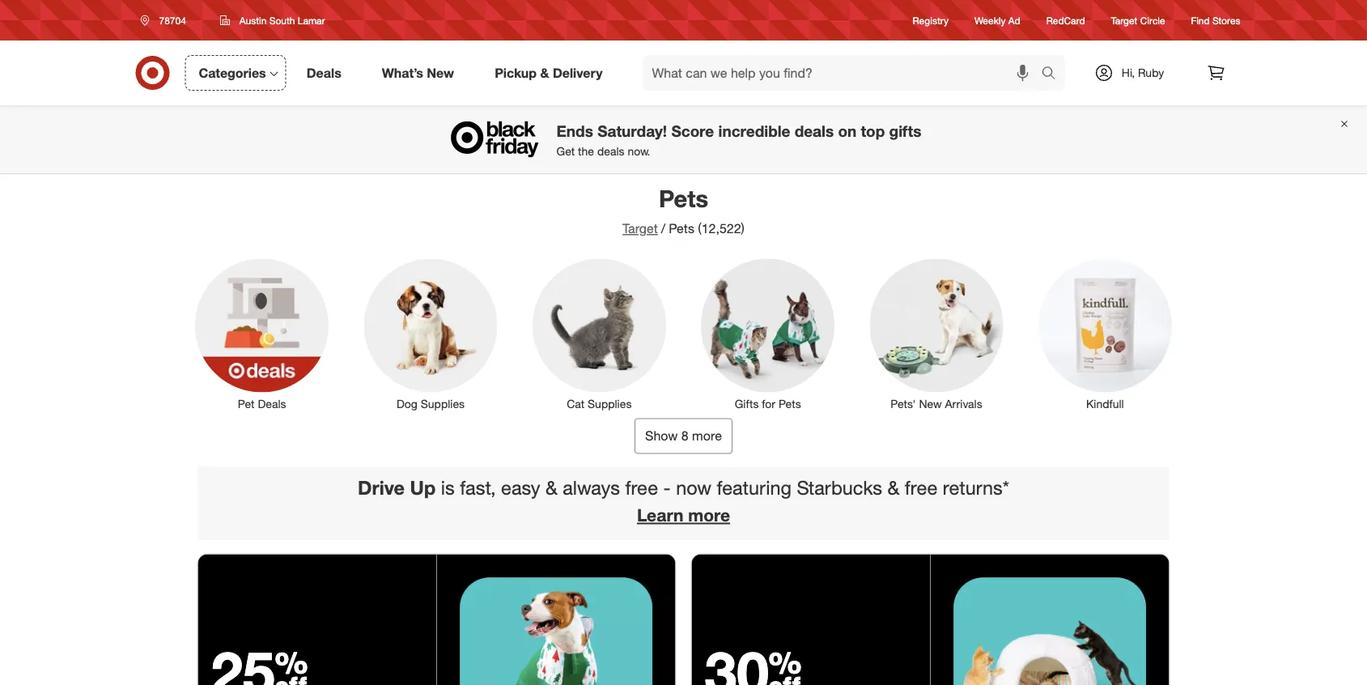 Task type: vqa. For each thing, say whether or not it's contained in the screenshot.
topmost *
no



Task type: describe. For each thing, give the bounding box(es) containing it.
austin
[[240, 14, 267, 26]]

search button
[[1035, 55, 1074, 94]]

search
[[1035, 66, 1074, 82]]

dog
[[397, 396, 418, 411]]

registry link
[[913, 13, 949, 27]]

get
[[557, 144, 575, 158]]

delivery
[[553, 65, 603, 81]]

the
[[578, 144, 594, 158]]

incredible
[[719, 121, 791, 140]]

now.
[[628, 144, 651, 158]]

cat supplies
[[567, 396, 632, 411]]

for
[[762, 396, 776, 411]]

supplies for cat supplies
[[588, 396, 632, 411]]

cat
[[567, 396, 585, 411]]

78704 button
[[130, 6, 203, 35]]

stores
[[1213, 14, 1241, 26]]

weekly ad link
[[975, 13, 1021, 27]]

What can we help you find? suggestions appear below search field
[[643, 55, 1046, 91]]

what's new
[[382, 65, 454, 81]]

1 free from the left
[[626, 476, 658, 499]]

pets' new arrivals link
[[859, 255, 1015, 412]]

what's
[[382, 65, 423, 81]]

ends
[[557, 121, 594, 140]]

pickup
[[495, 65, 537, 81]]

more inside the drive up is fast, easy & always free - now featuring starbucks & free returns* learn more
[[689, 505, 731, 526]]

pets' new arrivals
[[891, 396, 983, 411]]

austin south lamar button
[[210, 6, 336, 35]]

south
[[269, 14, 295, 26]]

target circle link
[[1112, 13, 1166, 27]]

/
[[662, 221, 666, 236]]

pickup & delivery
[[495, 65, 603, 81]]

& right easy
[[546, 476, 558, 499]]

0 horizontal spatial deals
[[258, 396, 286, 411]]

kindfull link
[[1028, 255, 1184, 412]]

pet deals link
[[184, 255, 340, 412]]

up
[[410, 476, 436, 499]]

pickup & delivery link
[[481, 55, 623, 91]]

gifts for pets link
[[690, 255, 846, 412]]

dog supplies link
[[353, 255, 509, 412]]

target inside target circle link
[[1112, 14, 1138, 26]]

target circle
[[1112, 14, 1166, 26]]

arrivals
[[946, 396, 983, 411]]

gifts
[[890, 121, 922, 140]]

gifts for pets
[[735, 396, 801, 411]]

is
[[441, 476, 455, 499]]

8
[[682, 428, 689, 444]]

hi, ruby
[[1122, 66, 1165, 80]]

1 target black friday image from the left
[[437, 554, 676, 685]]

1 vertical spatial pets
[[669, 221, 695, 236]]

registry
[[913, 14, 949, 26]]

categories
[[199, 65, 266, 81]]

on
[[839, 121, 857, 140]]

starbucks
[[797, 476, 883, 499]]

more inside button
[[693, 428, 722, 444]]

& right starbucks
[[888, 476, 900, 499]]

always
[[563, 476, 620, 499]]

ad
[[1009, 14, 1021, 26]]

find stores link
[[1192, 13, 1241, 27]]



Task type: locate. For each thing, give the bounding box(es) containing it.
new inside what's new link
[[427, 65, 454, 81]]

pets right the for
[[779, 396, 801, 411]]

&
[[541, 65, 549, 81], [546, 476, 558, 499], [888, 476, 900, 499]]

deals down lamar
[[307, 65, 342, 81]]

1 vertical spatial target
[[623, 221, 658, 236]]

(12,522)
[[698, 221, 745, 236]]

pets
[[659, 184, 709, 213], [669, 221, 695, 236], [779, 396, 801, 411]]

ruby
[[1139, 66, 1165, 80]]

fast,
[[460, 476, 496, 499]]

dog supplies
[[397, 396, 465, 411]]

supplies for dog supplies
[[421, 396, 465, 411]]

2 target black friday image from the left
[[931, 554, 1170, 685]]

supplies right dog
[[421, 396, 465, 411]]

find stores
[[1192, 14, 1241, 26]]

free left returns*
[[905, 476, 938, 499]]

supplies
[[421, 396, 465, 411], [588, 396, 632, 411]]

cat supplies link
[[522, 255, 677, 412]]

1 vertical spatial deals
[[258, 396, 286, 411]]

deals right the
[[598, 144, 625, 158]]

circle
[[1141, 14, 1166, 26]]

saturday!
[[598, 121, 667, 140]]

0 horizontal spatial free
[[626, 476, 658, 499]]

score
[[672, 121, 714, 140]]

1 vertical spatial new
[[919, 396, 942, 411]]

show 8 more
[[645, 428, 722, 444]]

hi,
[[1122, 66, 1135, 80]]

target link
[[623, 221, 658, 236]]

drive
[[358, 476, 405, 499]]

new inside "pets' new arrivals" link
[[919, 396, 942, 411]]

2 vertical spatial pets
[[779, 396, 801, 411]]

deals inside 'link'
[[307, 65, 342, 81]]

free
[[626, 476, 658, 499], [905, 476, 938, 499]]

0 horizontal spatial supplies
[[421, 396, 465, 411]]

pet deals
[[238, 396, 286, 411]]

categories link
[[185, 55, 286, 91]]

1 horizontal spatial target
[[1112, 14, 1138, 26]]

lamar
[[298, 14, 325, 26]]

1 horizontal spatial free
[[905, 476, 938, 499]]

target left /
[[623, 221, 658, 236]]

0 horizontal spatial deals
[[598, 144, 625, 158]]

0 horizontal spatial target
[[623, 221, 658, 236]]

ends saturday! score incredible deals on top gifts get the deals now.
[[557, 121, 922, 158]]

gifts
[[735, 396, 759, 411]]

free left -
[[626, 476, 658, 499]]

1 horizontal spatial target black friday image
[[931, 554, 1170, 685]]

0 vertical spatial deals
[[795, 121, 834, 140]]

1 vertical spatial more
[[689, 505, 731, 526]]

find
[[1192, 14, 1210, 26]]

more down now
[[689, 505, 731, 526]]

1 horizontal spatial deals
[[307, 65, 342, 81]]

0 vertical spatial deals
[[307, 65, 342, 81]]

pets'
[[891, 396, 916, 411]]

0 horizontal spatial target black friday image
[[437, 554, 676, 685]]

deals
[[795, 121, 834, 140], [598, 144, 625, 158]]

2 free from the left
[[905, 476, 938, 499]]

top
[[861, 121, 885, 140]]

show 8 more button
[[635, 418, 733, 454]]

pets right /
[[669, 221, 695, 236]]

now
[[676, 476, 712, 499]]

target
[[1112, 14, 1138, 26], [623, 221, 658, 236]]

0 vertical spatial more
[[693, 428, 722, 444]]

1 vertical spatial deals
[[598, 144, 625, 158]]

show
[[645, 428, 678, 444]]

0 vertical spatial new
[[427, 65, 454, 81]]

1 horizontal spatial supplies
[[588, 396, 632, 411]]

target black friday image
[[437, 554, 676, 685], [931, 554, 1170, 685]]

kindfull
[[1087, 396, 1125, 411]]

new
[[427, 65, 454, 81], [919, 396, 942, 411]]

pet
[[238, 396, 255, 411]]

easy
[[501, 476, 541, 499]]

what's new link
[[368, 55, 475, 91]]

0 horizontal spatial new
[[427, 65, 454, 81]]

deals left "on"
[[795, 121, 834, 140]]

returns*
[[943, 476, 1010, 499]]

pets up /
[[659, 184, 709, 213]]

supplies right cat
[[588, 396, 632, 411]]

learn
[[637, 505, 684, 526]]

more right 8
[[693, 428, 722, 444]]

new right what's
[[427, 65, 454, 81]]

featuring
[[717, 476, 792, 499]]

deals link
[[293, 55, 362, 91]]

supplies inside "link"
[[588, 396, 632, 411]]

1 supplies from the left
[[421, 396, 465, 411]]

1 horizontal spatial deals
[[795, 121, 834, 140]]

redcard link
[[1047, 13, 1086, 27]]

deals
[[307, 65, 342, 81], [258, 396, 286, 411]]

new for pets'
[[919, 396, 942, 411]]

-
[[664, 476, 671, 499]]

new for what's
[[427, 65, 454, 81]]

0 vertical spatial target
[[1112, 14, 1138, 26]]

drive up is fast, easy & always free - now featuring starbucks & free returns* learn more
[[358, 476, 1010, 526]]

more
[[693, 428, 722, 444], [689, 505, 731, 526]]

weekly
[[975, 14, 1006, 26]]

78704
[[159, 14, 186, 26]]

2 supplies from the left
[[588, 396, 632, 411]]

redcard
[[1047, 14, 1086, 26]]

0 vertical spatial pets
[[659, 184, 709, 213]]

new right pets' at the right of page
[[919, 396, 942, 411]]

& right "pickup"
[[541, 65, 549, 81]]

1 horizontal spatial new
[[919, 396, 942, 411]]

deals right pet
[[258, 396, 286, 411]]

target left circle
[[1112, 14, 1138, 26]]

target inside 'pets target / pets (12,522)'
[[623, 221, 658, 236]]

weekly ad
[[975, 14, 1021, 26]]

austin south lamar
[[240, 14, 325, 26]]

pets target / pets (12,522)
[[623, 184, 745, 236]]



